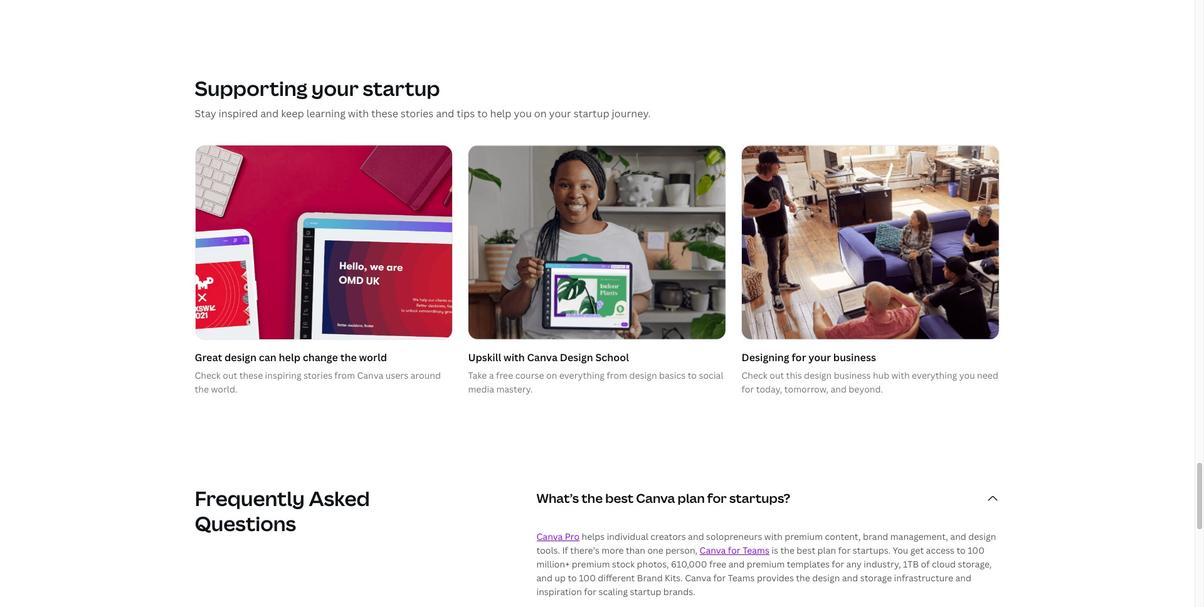 Task type: locate. For each thing, give the bounding box(es) containing it.
1 vertical spatial free
[[710, 559, 727, 571]]

check
[[195, 369, 221, 381], [742, 369, 768, 381]]

around
[[411, 369, 441, 381]]

1 horizontal spatial you
[[960, 369, 975, 381]]

0 vertical spatial teams
[[743, 545, 770, 557]]

canva down 610,000
[[685, 572, 711, 584]]

plan down content,
[[818, 545, 836, 557]]

2 vertical spatial startup
[[630, 586, 662, 598]]

media
[[468, 383, 494, 395]]

out for designing
[[770, 369, 784, 381]]

0 horizontal spatial from
[[335, 369, 355, 381]]

for
[[792, 351, 806, 365], [742, 383, 754, 395], [708, 490, 727, 507], [728, 545, 741, 557], [838, 545, 851, 557], [832, 559, 845, 571], [714, 572, 726, 584], [584, 586, 597, 598]]

0 vertical spatial on
[[534, 107, 547, 121]]

stories inside check out these inspiring stories from canva users around the world.
[[304, 369, 332, 381]]

with up course
[[504, 351, 525, 365]]

canva up tools.
[[537, 531, 563, 543]]

2 out from the left
[[770, 369, 784, 381]]

get
[[911, 545, 924, 557]]

from down change
[[335, 369, 355, 381]]

stories down change
[[304, 369, 332, 381]]

canva down world
[[357, 369, 383, 381]]

and
[[260, 107, 279, 121], [436, 107, 454, 121], [831, 383, 847, 395], [688, 531, 704, 543], [951, 531, 967, 543], [729, 559, 745, 571], [537, 572, 553, 584], [842, 572, 858, 584], [956, 572, 972, 584]]

1 vertical spatial stories
[[304, 369, 332, 381]]

teams
[[743, 545, 770, 557], [728, 572, 755, 584]]

0 vertical spatial free
[[496, 369, 513, 381]]

for left today,
[[742, 383, 754, 395]]

1 vertical spatial your
[[549, 107, 571, 121]]

design left basics
[[630, 369, 657, 381]]

with inside helps individual creators and solopreneurs with premium content, brand management, and design tools. if there's more than one person,
[[765, 531, 783, 543]]

with up is
[[765, 531, 783, 543]]

for up solopreneurs
[[708, 490, 727, 507]]

premium
[[785, 531, 823, 543], [572, 559, 610, 571], [747, 559, 785, 571]]

0 vertical spatial help
[[490, 107, 512, 121]]

everything left need
[[912, 369, 958, 381]]

1 horizontal spatial from
[[607, 369, 627, 381]]

everything inside take a free course on everything from design basics to social media mastery.
[[559, 369, 605, 381]]

startup
[[363, 75, 440, 102], [574, 107, 610, 121], [630, 586, 662, 598]]

stories left tips on the left top
[[401, 107, 434, 121]]

business inside check out this design business hub with everything you need for today, tomorrow, and beyond.
[[834, 369, 871, 381]]

for left scaling
[[584, 586, 597, 598]]

1 vertical spatial you
[[960, 369, 975, 381]]

pro
[[565, 531, 580, 543]]

best inside is the best plan for startups. you get access to 100 million+ premium stock photos, 610,000 free and premium templates for any industry, 1tb of cloud storage, and up to 100 different brand kits. canva for teams provides the design and storage infrastructure and inspiration for scaling startup brands.
[[797, 545, 816, 557]]

solopreneurs
[[706, 531, 763, 543]]

help up inspiring
[[279, 351, 301, 365]]

and down 'any' at the right bottom
[[842, 572, 858, 584]]

0 vertical spatial stories
[[401, 107, 434, 121]]

1 vertical spatial 100
[[579, 572, 596, 584]]

teams left is
[[743, 545, 770, 557]]

for up this
[[792, 351, 806, 365]]

1 from from the left
[[335, 369, 355, 381]]

creators
[[651, 531, 686, 543]]

canva down solopreneurs
[[700, 545, 726, 557]]

100 up "storage,"
[[968, 545, 985, 557]]

image only 5 image
[[742, 146, 1000, 339]]

with
[[348, 107, 369, 121], [504, 351, 525, 365], [892, 369, 910, 381], [765, 531, 783, 543]]

out
[[223, 369, 237, 381], [770, 369, 784, 381]]

0 horizontal spatial stories
[[304, 369, 332, 381]]

the
[[340, 351, 357, 365], [195, 383, 209, 395], [582, 490, 603, 507], [781, 545, 795, 557], [796, 572, 810, 584]]

canva inside what's the best canva plan for startups? dropdown button
[[636, 490, 675, 507]]

canva up course
[[527, 351, 558, 365]]

1 everything from the left
[[559, 369, 605, 381]]

2 from from the left
[[607, 369, 627, 381]]

1 horizontal spatial everything
[[912, 369, 958, 381]]

0 horizontal spatial out
[[223, 369, 237, 381]]

2 everything from the left
[[912, 369, 958, 381]]

tips
[[457, 107, 475, 121]]

need
[[977, 369, 999, 381]]

canva inside is the best plan for startups. you get access to 100 million+ premium stock photos, 610,000 free and premium templates for any industry, 1tb of cloud storage, and up to 100 different brand kits. canva for teams provides the design and storage infrastructure and inspiration for scaling startup brands.
[[685, 572, 711, 584]]

stories
[[401, 107, 434, 121], [304, 369, 332, 381]]

design
[[225, 351, 257, 365], [630, 369, 657, 381], [804, 369, 832, 381], [969, 531, 997, 543], [813, 572, 840, 584]]

best up "individual" on the right of page
[[606, 490, 634, 507]]

with right 'learning'
[[348, 107, 369, 121]]

everything down design
[[559, 369, 605, 381]]

1 horizontal spatial 100
[[968, 545, 985, 557]]

business up check out this design business hub with everything you need for today, tomorrow, and beyond.
[[834, 351, 876, 365]]

and down canva for teams
[[729, 559, 745, 571]]

0 vertical spatial these
[[371, 107, 398, 121]]

on inside supporting your startup stay inspired and keep learning with these stories and tips to help you on your startup journey.
[[534, 107, 547, 121]]

of
[[921, 559, 930, 571]]

teams down canva for teams link
[[728, 572, 755, 584]]

one
[[648, 545, 664, 557]]

business up the beyond.
[[834, 369, 871, 381]]

free
[[496, 369, 513, 381], [710, 559, 727, 571]]

plan up creators
[[678, 490, 705, 507]]

0 horizontal spatial everything
[[559, 369, 605, 381]]

design up tomorrow, on the right bottom of the page
[[804, 369, 832, 381]]

best inside dropdown button
[[606, 490, 634, 507]]

check up today,
[[742, 369, 768, 381]]

for down canva for teams
[[714, 572, 726, 584]]

to inside take a free course on everything from design basics to social media mastery.
[[688, 369, 697, 381]]

canva for teams
[[700, 545, 770, 557]]

2 check from the left
[[742, 369, 768, 381]]

best for canva
[[606, 490, 634, 507]]

check inside check out this design business hub with everything you need for today, tomorrow, and beyond.
[[742, 369, 768, 381]]

for inside dropdown button
[[708, 490, 727, 507]]

1 horizontal spatial check
[[742, 369, 768, 381]]

610,000
[[671, 559, 707, 571]]

0 vertical spatial 100
[[968, 545, 985, 557]]

0 horizontal spatial startup
[[363, 75, 440, 102]]

0 horizontal spatial best
[[606, 490, 634, 507]]

the inside check out these inspiring stories from canva users around the world.
[[195, 383, 209, 395]]

from
[[335, 369, 355, 381], [607, 369, 627, 381]]

upskill
[[468, 351, 501, 365]]

0 horizontal spatial plan
[[678, 490, 705, 507]]

0 vertical spatial business
[[834, 351, 876, 365]]

and up the person,
[[688, 531, 704, 543]]

0 vertical spatial your
[[312, 75, 359, 102]]

design up "storage,"
[[969, 531, 997, 543]]

1 horizontal spatial these
[[371, 107, 398, 121]]

inspiring
[[265, 369, 302, 381]]

photos,
[[637, 559, 669, 571]]

and inside check out this design business hub with everything you need for today, tomorrow, and beyond.
[[831, 383, 847, 395]]

1 vertical spatial on
[[546, 369, 557, 381]]

0 vertical spatial best
[[606, 490, 634, 507]]

is
[[772, 545, 779, 557]]

help
[[490, 107, 512, 121], [279, 351, 301, 365]]

free right a
[[496, 369, 513, 381]]

check for great design can help change the world
[[195, 369, 221, 381]]

the left world.
[[195, 383, 209, 395]]

0 vertical spatial plan
[[678, 490, 705, 507]]

out up today,
[[770, 369, 784, 381]]

from down school
[[607, 369, 627, 381]]

your
[[312, 75, 359, 102], [549, 107, 571, 121], [809, 351, 831, 365]]

stock
[[612, 559, 635, 571]]

out for great
[[223, 369, 237, 381]]

you left need
[[960, 369, 975, 381]]

0 horizontal spatial your
[[312, 75, 359, 102]]

to
[[478, 107, 488, 121], [688, 369, 697, 381], [957, 545, 966, 557], [568, 572, 577, 584]]

to left social
[[688, 369, 697, 381]]

1 horizontal spatial your
[[549, 107, 571, 121]]

designing for your business
[[742, 351, 876, 365]]

canva up creators
[[636, 490, 675, 507]]

2 vertical spatial your
[[809, 351, 831, 365]]

with right hub
[[892, 369, 910, 381]]

to right up
[[568, 572, 577, 584]]

0 horizontal spatial free
[[496, 369, 513, 381]]

design inside helps individual creators and solopreneurs with premium content, brand management, and design tools. if there's more than one person,
[[969, 531, 997, 543]]

these down can on the bottom left of the page
[[239, 369, 263, 381]]

100
[[968, 545, 985, 557], [579, 572, 596, 584]]

2 horizontal spatial your
[[809, 351, 831, 365]]

you
[[514, 107, 532, 121], [960, 369, 975, 381]]

these inside supporting your startup stay inspired and keep learning with these stories and tips to help you on your startup journey.
[[371, 107, 398, 121]]

1 horizontal spatial best
[[797, 545, 816, 557]]

0 horizontal spatial you
[[514, 107, 532, 121]]

1 vertical spatial teams
[[728, 572, 755, 584]]

brand
[[863, 531, 889, 543]]

out up world.
[[223, 369, 237, 381]]

omd flatlay image
[[195, 146, 453, 339]]

1 vertical spatial these
[[239, 369, 263, 381]]

supporting
[[195, 75, 308, 102]]

1 check from the left
[[195, 369, 221, 381]]

for down content,
[[838, 545, 851, 557]]

check for designing for your business
[[742, 369, 768, 381]]

you right tips on the left top
[[514, 107, 532, 121]]

million+
[[537, 559, 570, 571]]

individual
[[607, 531, 649, 543]]

what's
[[537, 490, 579, 507]]

world
[[359, 351, 387, 365]]

to right tips on the left top
[[478, 107, 488, 121]]

1 vertical spatial best
[[797, 545, 816, 557]]

the down templates
[[796, 572, 810, 584]]

world.
[[211, 383, 237, 395]]

premium up templates
[[785, 531, 823, 543]]

1 horizontal spatial help
[[490, 107, 512, 121]]

best
[[606, 490, 634, 507], [797, 545, 816, 557]]

1 horizontal spatial plan
[[818, 545, 836, 557]]

course
[[515, 369, 544, 381]]

0 horizontal spatial 100
[[579, 572, 596, 584]]

canva
[[527, 351, 558, 365], [357, 369, 383, 381], [636, 490, 675, 507], [537, 531, 563, 543], [700, 545, 726, 557], [685, 572, 711, 584]]

access
[[926, 545, 955, 557]]

plan inside is the best plan for startups. you get access to 100 million+ premium stock photos, 610,000 free and premium templates for any industry, 1tb of cloud storage, and up to 100 different brand kits. canva for teams provides the design and storage infrastructure and inspiration for scaling startup brands.
[[818, 545, 836, 557]]

with inside supporting your startup stay inspired and keep learning with these stories and tips to help you on your startup journey.
[[348, 107, 369, 121]]

stories inside supporting your startup stay inspired and keep learning with these stories and tips to help you on your startup journey.
[[401, 107, 434, 121]]

this
[[786, 369, 802, 381]]

1 horizontal spatial out
[[770, 369, 784, 381]]

check down great
[[195, 369, 221, 381]]

best up templates
[[797, 545, 816, 557]]

helps
[[582, 531, 605, 543]]

100 right up
[[579, 572, 596, 584]]

help right tips on the left top
[[490, 107, 512, 121]]

the right the what's
[[582, 490, 603, 507]]

from inside take a free course on everything from design basics to social media mastery.
[[607, 369, 627, 381]]

cloud
[[932, 559, 956, 571]]

design down templates
[[813, 572, 840, 584]]

inspired
[[219, 107, 258, 121]]

everything
[[559, 369, 605, 381], [912, 369, 958, 381]]

1 vertical spatial plan
[[818, 545, 836, 557]]

change
[[303, 351, 338, 365]]

0 horizontal spatial these
[[239, 369, 263, 381]]

startups?
[[730, 490, 791, 507]]

1 horizontal spatial startup
[[574, 107, 610, 121]]

0 horizontal spatial check
[[195, 369, 221, 381]]

these right 'learning'
[[371, 107, 398, 121]]

1 horizontal spatial free
[[710, 559, 727, 571]]

out inside check out these inspiring stories from canva users around the world.
[[223, 369, 237, 381]]

1 horizontal spatial stories
[[401, 107, 434, 121]]

2 horizontal spatial startup
[[630, 586, 662, 598]]

1tb
[[903, 559, 919, 571]]

1 vertical spatial business
[[834, 369, 871, 381]]

hub
[[873, 369, 890, 381]]

free down canva for teams
[[710, 559, 727, 571]]

plan inside dropdown button
[[678, 490, 705, 507]]

free inside take a free course on everything from design basics to social media mastery.
[[496, 369, 513, 381]]

1 out from the left
[[223, 369, 237, 381]]

out inside check out this design business hub with everything you need for today, tomorrow, and beyond.
[[770, 369, 784, 381]]

0 horizontal spatial help
[[279, 351, 301, 365]]

for down solopreneurs
[[728, 545, 741, 557]]

and left the beyond.
[[831, 383, 847, 395]]

check inside check out these inspiring stories from canva users around the world.
[[195, 369, 221, 381]]

0 vertical spatial you
[[514, 107, 532, 121]]



Task type: describe. For each thing, give the bounding box(es) containing it.
for left 'any' at the right bottom
[[832, 559, 845, 571]]

premium down there's
[[572, 559, 610, 571]]

users
[[386, 369, 409, 381]]

canva pro
[[537, 531, 580, 543]]

take
[[468, 369, 487, 381]]

what's the best canva plan for startups? button
[[537, 476, 1000, 522]]

social
[[699, 369, 724, 381]]

content,
[[825, 531, 861, 543]]

and up access
[[951, 531, 967, 543]]

infrastructure
[[894, 572, 954, 584]]

mastery.
[[496, 383, 533, 395]]

and left tips on the left top
[[436, 107, 454, 121]]

if
[[562, 545, 568, 557]]

the right is
[[781, 545, 795, 557]]

tomorrow,
[[785, 383, 829, 395]]

and down "storage,"
[[956, 572, 972, 584]]

keep
[[281, 107, 304, 121]]

0 vertical spatial startup
[[363, 75, 440, 102]]

premium down is
[[747, 559, 785, 571]]

image only 1 1 image
[[469, 146, 726, 339]]

1 vertical spatial help
[[279, 351, 301, 365]]

on inside take a free course on everything from design basics to social media mastery.
[[546, 369, 557, 381]]

there's
[[571, 545, 600, 557]]

questions
[[195, 510, 296, 537]]

with inside check out this design business hub with everything you need for today, tomorrow, and beyond.
[[892, 369, 910, 381]]

basics
[[659, 369, 686, 381]]

different
[[598, 572, 635, 584]]

take a free course on everything from design basics to social media mastery.
[[468, 369, 724, 395]]

can
[[259, 351, 277, 365]]

design left can on the bottom left of the page
[[225, 351, 257, 365]]

you inside supporting your startup stay inspired and keep learning with these stories and tips to help you on your startup journey.
[[514, 107, 532, 121]]

great design can help change the world
[[195, 351, 387, 365]]

tools.
[[537, 545, 560, 557]]

design inside is the best plan for startups. you get access to 100 million+ premium stock photos, 610,000 free and premium templates for any industry, 1tb of cloud storage, and up to 100 different brand kits. canva for teams provides the design and storage infrastructure and inspiration for scaling startup brands.
[[813, 572, 840, 584]]

templates
[[787, 559, 830, 571]]

frequently asked questions
[[195, 485, 370, 537]]

helps individual creators and solopreneurs with premium content, brand management, and design tools. if there's more than one person,
[[537, 531, 997, 557]]

canva inside check out these inspiring stories from canva users around the world.
[[357, 369, 383, 381]]

these inside check out these inspiring stories from canva users around the world.
[[239, 369, 263, 381]]

startup inside is the best plan for startups. you get access to 100 million+ premium stock photos, 610,000 free and premium templates for any industry, 1tb of cloud storage, and up to 100 different brand kits. canva for teams provides the design and storage infrastructure and inspiration for scaling startup brands.
[[630, 586, 662, 598]]

design
[[560, 351, 593, 365]]

great
[[195, 351, 222, 365]]

canva for teams link
[[700, 545, 770, 557]]

than
[[626, 545, 646, 557]]

today,
[[756, 383, 783, 395]]

learning
[[307, 107, 346, 121]]

inspiration
[[537, 586, 582, 598]]

asked
[[309, 485, 370, 512]]

up
[[555, 572, 566, 584]]

everything inside check out this design business hub with everything you need for today, tomorrow, and beyond.
[[912, 369, 958, 381]]

scaling
[[599, 586, 628, 598]]

check out this design business hub with everything you need for today, tomorrow, and beyond.
[[742, 369, 999, 395]]

you inside check out this design business hub with everything you need for today, tomorrow, and beyond.
[[960, 369, 975, 381]]

design inside take a free course on everything from design basics to social media mastery.
[[630, 369, 657, 381]]

teams inside is the best plan for startups. you get access to 100 million+ premium stock photos, 610,000 free and premium templates for any industry, 1tb of cloud storage, and up to 100 different brand kits. canva for teams provides the design and storage infrastructure and inspiration for scaling startup brands.
[[728, 572, 755, 584]]

kits.
[[665, 572, 683, 584]]

1 vertical spatial startup
[[574, 107, 610, 121]]

the left world
[[340, 351, 357, 365]]

startups.
[[853, 545, 891, 557]]

supporting your startup stay inspired and keep learning with these stories and tips to help you on your startup journey.
[[195, 75, 651, 121]]

frequently
[[195, 485, 305, 512]]

storage,
[[958, 559, 992, 571]]

you
[[893, 545, 909, 557]]

and left keep
[[260, 107, 279, 121]]

from inside check out these inspiring stories from canva users around the world.
[[335, 369, 355, 381]]

is the best plan for startups. you get access to 100 million+ premium stock photos, 610,000 free and premium templates for any industry, 1tb of cloud storage, and up to 100 different brand kits. canva for teams provides the design and storage infrastructure and inspiration for scaling startup brands.
[[537, 545, 992, 598]]

stay
[[195, 107, 216, 121]]

school
[[596, 351, 629, 365]]

for inside check out this design business hub with everything you need for today, tomorrow, and beyond.
[[742, 383, 754, 395]]

management,
[[891, 531, 949, 543]]

check out these inspiring stories from canva users around the world.
[[195, 369, 441, 395]]

designing
[[742, 351, 790, 365]]

free inside is the best plan for startups. you get access to 100 million+ premium stock photos, 610,000 free and premium templates for any industry, 1tb of cloud storage, and up to 100 different brand kits. canva for teams provides the design and storage infrastructure and inspiration for scaling startup brands.
[[710, 559, 727, 571]]

help inside supporting your startup stay inspired and keep learning with these stories and tips to help you on your startup journey.
[[490, 107, 512, 121]]

what's the best canva plan for startups?
[[537, 490, 791, 507]]

a
[[489, 369, 494, 381]]

premium inside helps individual creators and solopreneurs with premium content, brand management, and design tools. if there's more than one person,
[[785, 531, 823, 543]]

journey.
[[612, 107, 651, 121]]

brand
[[637, 572, 663, 584]]

design inside check out this design business hub with everything you need for today, tomorrow, and beyond.
[[804, 369, 832, 381]]

upskill with canva design school
[[468, 351, 629, 365]]

more
[[602, 545, 624, 557]]

and left up
[[537, 572, 553, 584]]

to up "storage,"
[[957, 545, 966, 557]]

beyond.
[[849, 383, 883, 395]]

the inside what's the best canva plan for startups? dropdown button
[[582, 490, 603, 507]]

to inside supporting your startup stay inspired and keep learning with these stories and tips to help you on your startup journey.
[[478, 107, 488, 121]]

any
[[847, 559, 862, 571]]

brands.
[[664, 586, 696, 598]]

canva pro link
[[537, 531, 580, 543]]

person,
[[666, 545, 698, 557]]

best for plan
[[797, 545, 816, 557]]

storage
[[861, 572, 892, 584]]

provides
[[757, 572, 794, 584]]

industry,
[[864, 559, 901, 571]]



Task type: vqa. For each thing, say whether or not it's contained in the screenshot.


